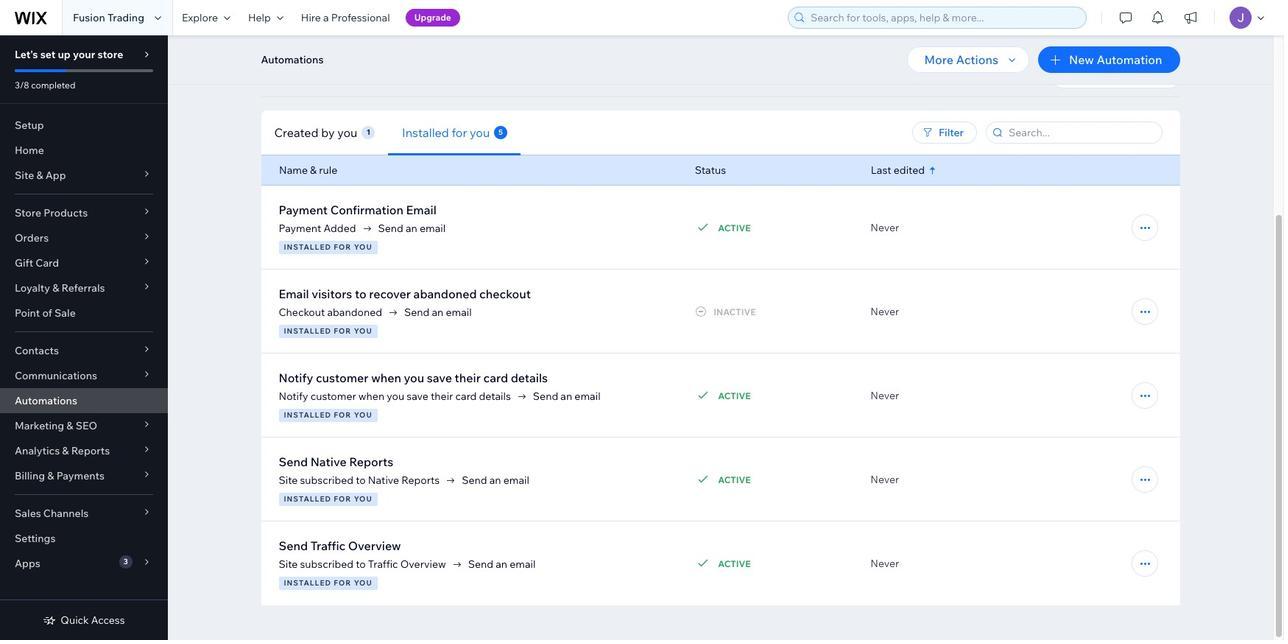 Task type: locate. For each thing, give the bounding box(es) containing it.
overview
[[348, 538, 401, 553], [401, 558, 446, 571]]

0 vertical spatial subscribed
[[300, 474, 354, 487]]

4 installed from the top
[[284, 494, 331, 504]]

checkout
[[279, 306, 325, 319]]

1 vertical spatial their
[[431, 390, 453, 403]]

5 installed from the top
[[284, 578, 331, 588]]

you for customer
[[354, 410, 373, 420]]

subscribed
[[300, 474, 354, 487], [300, 558, 354, 571]]

2 notify from the top
[[279, 390, 308, 403]]

1 subscribed from the top
[[300, 474, 354, 487]]

loyalty & referrals
[[15, 281, 105, 295]]

1 horizontal spatial abandoned
[[414, 287, 477, 301]]

send an email for notify customer when you save their card details
[[533, 390, 601, 403]]

1 vertical spatial abandoned
[[327, 306, 382, 319]]

new automation button
[[1039, 46, 1180, 73]]

orders button
[[0, 225, 168, 250]]

& left seo
[[67, 419, 73, 432]]

& for marketing
[[67, 419, 73, 432]]

1 horizontal spatial your
[[1107, 71, 1129, 84]]

for
[[452, 125, 467, 140]]

site down send traffic overview
[[279, 558, 298, 571]]

automations inside button
[[261, 53, 324, 66]]

1 vertical spatial to
[[356, 474, 366, 487]]

email up checkout on the top
[[279, 287, 309, 301]]

installed down checkout on the top
[[284, 326, 331, 336]]

site inside site & app popup button
[[15, 169, 34, 182]]

send an email
[[378, 222, 446, 235], [404, 306, 472, 319], [533, 390, 601, 403], [462, 474, 530, 487], [468, 558, 536, 571]]

send
[[378, 222, 404, 235], [404, 306, 430, 319], [533, 390, 559, 403], [279, 454, 308, 469], [462, 474, 487, 487], [279, 538, 308, 553], [468, 558, 494, 571]]

point
[[15, 306, 40, 320]]

gift card button
[[0, 250, 168, 275]]

& right loyalty
[[52, 281, 59, 295]]

customer up send native reports
[[311, 390, 356, 403]]

you down added
[[354, 242, 373, 252]]

3 installed from the top
[[284, 410, 331, 420]]

email right confirmation
[[406, 203, 437, 217]]

new
[[1070, 52, 1094, 67]]

0 vertical spatial to
[[355, 287, 367, 301]]

to
[[355, 287, 367, 301], [356, 474, 366, 487], [356, 558, 366, 571]]

email for email visitors to recover abandoned checkout
[[446, 306, 472, 319]]

you
[[354, 242, 373, 252], [354, 326, 373, 336], [354, 410, 373, 420], [354, 494, 373, 504], [354, 578, 373, 588]]

0 vertical spatial details
[[511, 371, 548, 385]]

1
[[367, 127, 371, 137]]

native
[[311, 454, 347, 469], [368, 474, 399, 487]]

store
[[15, 206, 41, 220]]

3/8 completed
[[15, 80, 75, 91]]

your
[[73, 48, 95, 61]]

traffic
[[311, 538, 346, 553], [368, 558, 398, 571]]

2 subscribed from the top
[[300, 558, 354, 571]]

created
[[274, 125, 319, 140]]

3
[[124, 557, 128, 566]]

hire a professional
[[301, 11, 390, 24]]

automations up your automations
[[261, 53, 324, 66]]

for for native
[[334, 494, 352, 504]]

installed for you for customer
[[284, 410, 373, 420]]

2 vertical spatial to
[[356, 558, 366, 571]]

site down send native reports
[[279, 474, 298, 487]]

automations button
[[254, 49, 331, 71]]

1 horizontal spatial traffic
[[368, 558, 398, 571]]

0 vertical spatial site
[[15, 169, 34, 182]]

card
[[484, 371, 508, 385], [456, 390, 477, 403]]

home link
[[0, 138, 168, 163]]

save
[[427, 371, 452, 385], [407, 390, 429, 403]]

1 horizontal spatial reports
[[349, 454, 394, 469]]

send for notify customer when you save their card details
[[533, 390, 559, 403]]

you down checkout abandoned
[[354, 326, 373, 336]]

installed for you
[[284, 242, 373, 252], [284, 326, 373, 336], [284, 410, 373, 420], [284, 494, 373, 504], [284, 578, 373, 588]]

installed for traffic
[[284, 578, 331, 588]]

hire
[[301, 11, 321, 24]]

installed down send native reports
[[284, 494, 331, 504]]

1 notify customer when you save their card details from the top
[[279, 371, 548, 385]]

for down site subscribed to native reports in the left of the page
[[334, 494, 352, 504]]

payment left added
[[279, 222, 321, 235]]

payment up "payment added"
[[279, 203, 328, 217]]

filter button
[[912, 122, 977, 144]]

send for send traffic overview
[[468, 558, 494, 571]]

0 vertical spatial abandoned
[[414, 287, 477, 301]]

3 installed for you from the top
[[284, 410, 373, 420]]

up
[[58, 48, 71, 61]]

to right visitors
[[355, 287, 367, 301]]

0 horizontal spatial card
[[456, 390, 477, 403]]

0 vertical spatial automations
[[261, 53, 324, 66]]

automations up marketing
[[15, 394, 77, 407]]

& left app
[[36, 169, 43, 182]]

your down new automation
[[1107, 71, 1129, 84]]

billing
[[15, 469, 45, 482]]

for down added
[[334, 242, 352, 252]]

0 vertical spatial save
[[427, 371, 452, 385]]

site for send traffic overview
[[279, 558, 298, 571]]

3 for from the top
[[334, 410, 352, 420]]

1 vertical spatial details
[[479, 390, 511, 403]]

2 you from the top
[[354, 326, 373, 336]]

payment for payment added
[[279, 222, 321, 235]]

2 for from the top
[[334, 326, 352, 336]]

settings link
[[0, 526, 168, 551]]

channels
[[43, 507, 89, 520]]

0 horizontal spatial automations
[[15, 394, 77, 407]]

site & app button
[[0, 163, 168, 188]]

site subscribed to native reports
[[279, 474, 440, 487]]

analytics & reports button
[[0, 438, 168, 463]]

1 for from the top
[[334, 242, 352, 252]]

for up send native reports
[[334, 410, 352, 420]]

1 vertical spatial notify customer when you save their card details
[[279, 390, 511, 403]]

you for confirmation
[[354, 242, 373, 252]]

subscribed down send native reports
[[300, 474, 354, 487]]

traffic up site subscribed to traffic overview
[[311, 538, 346, 553]]

installed for you for confirmation
[[284, 242, 373, 252]]

5 never from the top
[[871, 557, 900, 570]]

1 vertical spatial payment
[[279, 222, 321, 235]]

your up 'created'
[[261, 71, 290, 88]]

an for send traffic overview
[[496, 558, 508, 571]]

you up send native reports
[[354, 410, 373, 420]]

traffic down send traffic overview
[[368, 558, 398, 571]]

for for traffic
[[334, 578, 352, 588]]

never for notify customer when you save their card details
[[871, 389, 900, 402]]

you for visitors
[[354, 326, 373, 336]]

1 vertical spatial traffic
[[368, 558, 398, 571]]

gift
[[15, 256, 33, 270]]

never for send traffic overview
[[871, 557, 900, 570]]

0 horizontal spatial native
[[311, 454, 347, 469]]

email for send native reports
[[504, 474, 530, 487]]

0 vertical spatial email
[[406, 203, 437, 217]]

1 active from the top
[[718, 222, 751, 233]]

installed down "payment added"
[[284, 242, 331, 252]]

to down send traffic overview
[[356, 558, 366, 571]]

native up site subscribed to native reports in the left of the page
[[311, 454, 347, 469]]

4 you from the top
[[354, 494, 373, 504]]

marketing
[[15, 419, 64, 432]]

loyalty
[[15, 281, 50, 295]]

1 vertical spatial native
[[368, 474, 399, 487]]

manage your quotas button
[[1052, 66, 1180, 88]]

to for traffic
[[356, 558, 366, 571]]

analytics & reports
[[15, 444, 110, 457]]

1 horizontal spatial native
[[368, 474, 399, 487]]

1 vertical spatial site
[[279, 474, 298, 487]]

1 never from the top
[[871, 221, 900, 234]]

5 installed for you from the top
[[284, 578, 373, 588]]

2 your from the left
[[1107, 71, 1129, 84]]

payment for payment confirmation email
[[279, 203, 328, 217]]

installed up send native reports
[[284, 410, 331, 420]]

automation
[[1097, 52, 1163, 67]]

tab list
[[261, 110, 727, 155]]

checkout abandoned
[[279, 306, 382, 319]]

send an email for send native reports
[[462, 474, 530, 487]]

4 never from the top
[[871, 473, 900, 486]]

1 installed from the top
[[284, 242, 331, 252]]

reports inside dropdown button
[[71, 444, 110, 457]]

automations inside sidebar element
[[15, 394, 77, 407]]

subscribed down send traffic overview
[[300, 558, 354, 571]]

installed for confirmation
[[284, 242, 331, 252]]

& left rule
[[310, 164, 316, 177]]

&
[[310, 164, 316, 177], [36, 169, 43, 182], [52, 281, 59, 295], [67, 419, 73, 432], [62, 444, 69, 457], [47, 469, 54, 482]]

1 vertical spatial subscribed
[[300, 558, 354, 571]]

installed for you down checkout abandoned
[[284, 326, 373, 336]]

list
[[261, 0, 1285, 40]]

created by you
[[274, 125, 358, 140]]

0 horizontal spatial email
[[279, 287, 309, 301]]

notify customer when you save their card details
[[279, 371, 548, 385], [279, 390, 511, 403]]

send for email visitors to recover abandoned checkout
[[404, 306, 430, 319]]

reports
[[71, 444, 110, 457], [349, 454, 394, 469], [402, 474, 440, 487]]

for for confirmation
[[334, 242, 352, 252]]

0 horizontal spatial your
[[261, 71, 290, 88]]

abandoned right recover
[[414, 287, 477, 301]]

installed for you for native
[[284, 494, 373, 504]]

3 never from the top
[[871, 389, 900, 402]]

1 vertical spatial when
[[359, 390, 385, 403]]

explore
[[182, 11, 218, 24]]

native down send native reports
[[368, 474, 399, 487]]

0 vertical spatial payment
[[279, 203, 328, 217]]

& for analytics
[[62, 444, 69, 457]]

send an email for payment confirmation email
[[378, 222, 446, 235]]

your inside button
[[1107, 71, 1129, 84]]

0 vertical spatial notify
[[279, 371, 313, 385]]

payment
[[279, 203, 328, 217], [279, 222, 321, 235]]

2 installed for you from the top
[[284, 326, 373, 336]]

active
[[718, 222, 751, 233], [718, 390, 751, 401], [718, 474, 751, 485], [718, 558, 751, 569]]

0 horizontal spatial traffic
[[311, 538, 346, 553]]

1 vertical spatial automations
[[15, 394, 77, 407]]

more
[[925, 52, 954, 67]]

5
[[499, 127, 503, 137]]

1 you from the top
[[354, 242, 373, 252]]

0 vertical spatial card
[[484, 371, 508, 385]]

settings
[[15, 532, 56, 545]]

0 vertical spatial their
[[455, 371, 481, 385]]

site subscribed to traffic overview
[[279, 558, 446, 571]]

& right billing
[[47, 469, 54, 482]]

installed for you down send traffic overview
[[284, 578, 373, 588]]

installed
[[284, 242, 331, 252], [284, 326, 331, 336], [284, 410, 331, 420], [284, 494, 331, 504], [284, 578, 331, 588]]

installed for you down "payment added"
[[284, 242, 373, 252]]

for for visitors
[[334, 326, 352, 336]]

email visitors to recover abandoned checkout
[[279, 287, 531, 301]]

0 horizontal spatial reports
[[71, 444, 110, 457]]

3 you from the top
[[354, 410, 373, 420]]

1 payment from the top
[[279, 203, 328, 217]]

payment confirmation email
[[279, 203, 437, 217]]

when
[[371, 371, 401, 385], [359, 390, 385, 403]]

email
[[420, 222, 446, 235], [446, 306, 472, 319], [575, 390, 601, 403], [504, 474, 530, 487], [510, 558, 536, 571]]

subscribed for traffic
[[300, 558, 354, 571]]

& for site
[[36, 169, 43, 182]]

help
[[248, 11, 271, 24]]

an
[[406, 222, 418, 235], [432, 306, 444, 319], [561, 390, 573, 403], [490, 474, 501, 487], [496, 558, 508, 571]]

never for send native reports
[[871, 473, 900, 486]]

actions
[[957, 52, 999, 67]]

site down home
[[15, 169, 34, 182]]

installed for you down site subscribed to native reports in the left of the page
[[284, 494, 373, 504]]

abandoned
[[414, 287, 477, 301], [327, 306, 382, 319]]

help button
[[239, 0, 292, 35]]

Search... field
[[1004, 122, 1158, 143]]

4 installed for you from the top
[[284, 494, 373, 504]]

installed down send traffic overview
[[284, 578, 331, 588]]

4 for from the top
[[334, 494, 352, 504]]

for down checkout abandoned
[[334, 326, 352, 336]]

for
[[334, 242, 352, 252], [334, 326, 352, 336], [334, 410, 352, 420], [334, 494, 352, 504], [334, 578, 352, 588]]

5 you from the top
[[354, 578, 373, 588]]

professional
[[331, 11, 390, 24]]

installed for you up send native reports
[[284, 410, 373, 420]]

2 vertical spatial site
[[279, 558, 298, 571]]

your
[[261, 71, 290, 88], [1107, 71, 1129, 84]]

2 installed from the top
[[284, 326, 331, 336]]

for down site subscribed to traffic overview
[[334, 578, 352, 588]]

5 for from the top
[[334, 578, 352, 588]]

1 installed for you from the top
[[284, 242, 373, 252]]

0 vertical spatial notify customer when you save their card details
[[279, 371, 548, 385]]

1 horizontal spatial automations
[[261, 53, 324, 66]]

you down site subscribed to traffic overview
[[354, 578, 373, 588]]

3 active from the top
[[718, 474, 751, 485]]

an for notify customer when you save their card details
[[561, 390, 573, 403]]

& up billing & payments
[[62, 444, 69, 457]]

2 payment from the top
[[279, 222, 321, 235]]

active for payment confirmation email
[[718, 222, 751, 233]]

& for billing
[[47, 469, 54, 482]]

upgrade
[[414, 12, 451, 23]]

send an email for email visitors to recover abandoned checkout
[[404, 306, 472, 319]]

filter
[[939, 126, 964, 139]]

sales channels
[[15, 507, 89, 520]]

4 active from the top
[[718, 558, 751, 569]]

1 vertical spatial card
[[456, 390, 477, 403]]

2 active from the top
[[718, 390, 751, 401]]

2 horizontal spatial reports
[[402, 474, 440, 487]]

abandoned down visitors
[[327, 306, 382, 319]]

customer down checkout abandoned
[[316, 371, 369, 385]]

you down site subscribed to native reports in the left of the page
[[354, 494, 373, 504]]

2 never from the top
[[871, 305, 900, 318]]

manage
[[1066, 71, 1105, 84]]

automations link
[[0, 388, 168, 413]]

for for customer
[[334, 410, 352, 420]]

1 vertical spatial notify
[[279, 390, 308, 403]]

to down send native reports
[[356, 474, 366, 487]]



Task type: vqa. For each thing, say whether or not it's contained in the screenshot.
explore
yes



Task type: describe. For each thing, give the bounding box(es) containing it.
send an email for send traffic overview
[[468, 558, 536, 571]]

loyalty & referrals button
[[0, 275, 168, 301]]

installed for visitors
[[284, 326, 331, 336]]

a
[[323, 11, 329, 24]]

0 vertical spatial overview
[[348, 538, 401, 553]]

access
[[91, 614, 125, 627]]

1 vertical spatial email
[[279, 287, 309, 301]]

to for recover
[[355, 287, 367, 301]]

sale
[[55, 306, 76, 320]]

installed for you for traffic
[[284, 578, 373, 588]]

checkout
[[480, 287, 531, 301]]

you for native
[[354, 494, 373, 504]]

setup link
[[0, 113, 168, 138]]

edited
[[894, 164, 925, 177]]

payments
[[56, 469, 105, 482]]

site & app
[[15, 169, 66, 182]]

quick
[[61, 614, 89, 627]]

communications
[[15, 369, 97, 382]]

active for notify customer when you save their card details
[[718, 390, 751, 401]]

1 vertical spatial customer
[[311, 390, 356, 403]]

automations for automations link
[[15, 394, 77, 407]]

0 vertical spatial customer
[[316, 371, 369, 385]]

contacts button
[[0, 338, 168, 363]]

0 vertical spatial traffic
[[311, 538, 346, 553]]

upgrade button
[[406, 9, 460, 27]]

email for payment confirmation email
[[420, 222, 446, 235]]

installed for you for visitors
[[284, 326, 373, 336]]

1 vertical spatial save
[[407, 390, 429, 403]]

send traffic overview
[[279, 538, 401, 553]]

1 horizontal spatial email
[[406, 203, 437, 217]]

send for payment confirmation email
[[378, 222, 404, 235]]

1 notify from the top
[[279, 371, 313, 385]]

installed
[[402, 125, 449, 140]]

new automation
[[1070, 52, 1163, 67]]

1 your from the left
[[261, 71, 290, 88]]

subscribed for native
[[300, 474, 354, 487]]

to for native
[[356, 474, 366, 487]]

0 vertical spatial native
[[311, 454, 347, 469]]

quick access button
[[43, 614, 125, 627]]

trading
[[107, 11, 144, 24]]

automations
[[293, 71, 373, 88]]

app
[[45, 169, 66, 182]]

let's
[[15, 48, 38, 61]]

sales
[[15, 507, 41, 520]]

more actions
[[925, 52, 999, 67]]

0 horizontal spatial abandoned
[[327, 306, 382, 319]]

of
[[42, 306, 52, 320]]

you for traffic
[[354, 578, 373, 588]]

1 horizontal spatial their
[[455, 371, 481, 385]]

tab list containing created by you
[[261, 110, 727, 155]]

email for notify customer when you save their card details
[[575, 390, 601, 403]]

by
[[321, 125, 335, 140]]

orders
[[15, 231, 49, 245]]

reports for send native reports
[[349, 454, 394, 469]]

hire a professional link
[[292, 0, 399, 35]]

3/8
[[15, 80, 29, 91]]

recover
[[369, 287, 411, 301]]

active for send native reports
[[718, 474, 751, 485]]

send for send native reports
[[462, 474, 487, 487]]

1 vertical spatial overview
[[401, 558, 446, 571]]

card
[[36, 256, 59, 270]]

Search for tools, apps, help & more... field
[[807, 7, 1082, 28]]

installed for customer
[[284, 410, 331, 420]]

quick access
[[61, 614, 125, 627]]

gift card
[[15, 256, 59, 270]]

communications button
[[0, 363, 168, 388]]

payment added
[[279, 222, 356, 235]]

name
[[279, 164, 307, 177]]

products
[[44, 206, 88, 220]]

automations for automations button
[[261, 53, 324, 66]]

last
[[871, 164, 891, 177]]

rule
[[319, 164, 337, 177]]

1 horizontal spatial card
[[484, 371, 508, 385]]

manage your quotas
[[1066, 71, 1167, 84]]

fusion
[[73, 11, 105, 24]]

seo
[[76, 419, 97, 432]]

home
[[15, 144, 44, 157]]

referrals
[[62, 281, 105, 295]]

installed for you
[[402, 125, 490, 140]]

setup
[[15, 119, 44, 132]]

name & rule
[[279, 164, 337, 177]]

set
[[40, 48, 56, 61]]

store products
[[15, 206, 88, 220]]

2 notify customer when you save their card details from the top
[[279, 390, 511, 403]]

fusion trading
[[73, 11, 144, 24]]

billing & payments button
[[0, 463, 168, 488]]

& for loyalty
[[52, 281, 59, 295]]

installed for native
[[284, 494, 331, 504]]

send native reports
[[279, 454, 394, 469]]

active for send traffic overview
[[718, 558, 751, 569]]

analytics
[[15, 444, 60, 457]]

an for send native reports
[[490, 474, 501, 487]]

point of sale
[[15, 306, 76, 320]]

0 horizontal spatial their
[[431, 390, 453, 403]]

status
[[695, 164, 726, 177]]

sales channels button
[[0, 501, 168, 526]]

added
[[324, 222, 356, 235]]

store
[[98, 48, 123, 61]]

& for name
[[310, 164, 316, 177]]

store products button
[[0, 200, 168, 225]]

email for send traffic overview
[[510, 558, 536, 571]]

last edited
[[871, 164, 925, 177]]

contacts
[[15, 344, 59, 357]]

site for send native reports
[[279, 474, 298, 487]]

more actions button
[[907, 46, 1030, 73]]

reports for analytics & reports
[[71, 444, 110, 457]]

your automations
[[261, 71, 373, 88]]

never for payment confirmation email
[[871, 221, 900, 234]]

0 vertical spatial when
[[371, 371, 401, 385]]

apps
[[15, 557, 40, 570]]

never for email visitors to recover abandoned checkout
[[871, 305, 900, 318]]

completed
[[31, 80, 75, 91]]

confirmation
[[331, 203, 404, 217]]

sidebar element
[[0, 35, 168, 640]]

an for payment confirmation email
[[406, 222, 418, 235]]

an for email visitors to recover abandoned checkout
[[432, 306, 444, 319]]



